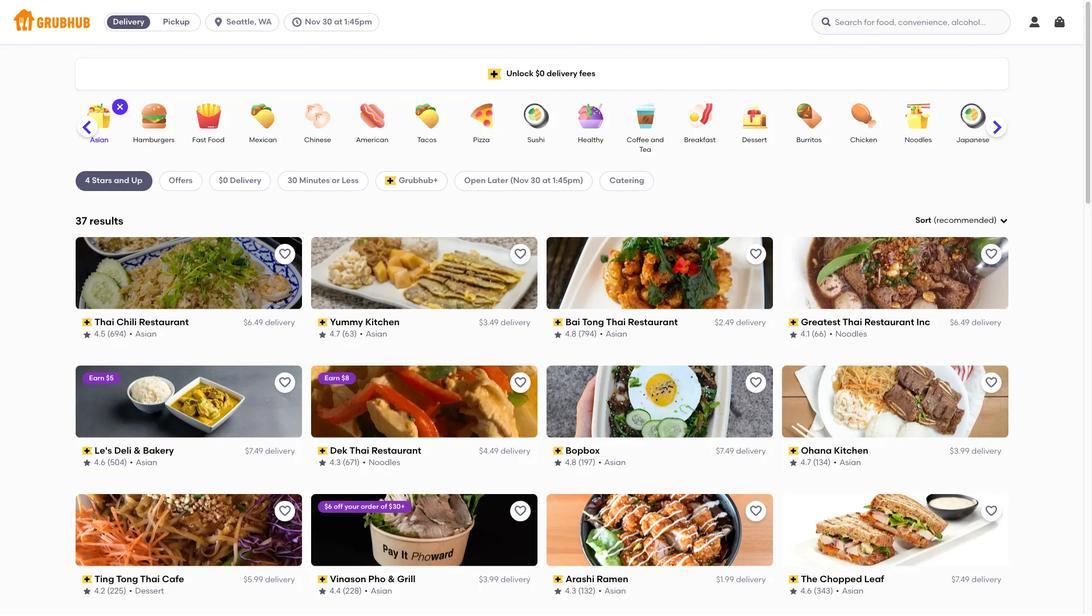 Task type: vqa. For each thing, say whether or not it's contained in the screenshot.
Arashi Ramen •
yes



Task type: describe. For each thing, give the bounding box(es) containing it.
save this restaurant button for greatest thai restaurant inc
[[981, 244, 1001, 264]]

1 vertical spatial delivery
[[230, 176, 261, 186]]

• for ohana kitchen
[[833, 458, 837, 468]]

restaurant for greatest thai restaurant inc
[[864, 317, 914, 327]]

4.4 (228)
[[330, 586, 362, 596]]

noodles for greatest thai restaurant inc
[[835, 330, 867, 339]]

• for thai chili restaurant
[[129, 330, 132, 339]]

delivery for bopbox
[[736, 446, 766, 456]]

thai right greatest
[[842, 317, 862, 327]]

svg image inside field
[[999, 216, 1008, 225]]

chinese
[[304, 136, 331, 144]]

$3.99 delivery for ohana kitchen
[[950, 446, 1001, 456]]

hamburgers image
[[134, 104, 174, 129]]

• for vinason pho & grill
[[365, 586, 368, 596]]

deli
[[114, 445, 131, 456]]

$1.99 delivery
[[716, 575, 766, 585]]

delivery for vinason pho & grill
[[500, 575, 530, 585]]

offers
[[169, 176, 193, 186]]

subscription pass image for dek thai restaurant
[[318, 447, 328, 455]]

4 stars and up
[[85, 176, 143, 186]]

4.3 for arashi ramen
[[565, 586, 576, 596]]

$7.49 for le's deli & bakery
[[245, 446, 263, 456]]

save this restaurant button for bai tong thai restaurant
[[745, 244, 766, 264]]

chinese image
[[298, 104, 338, 129]]

american
[[356, 136, 388, 144]]

(132)
[[578, 586, 596, 596]]

save this restaurant image for greatest thai restaurant inc
[[984, 247, 998, 261]]

4.3 (132)
[[565, 586, 596, 596]]

delivery button
[[105, 13, 152, 31]]

subscription pass image for arashi ramen
[[553, 576, 563, 583]]

sushi
[[527, 136, 545, 144]]

save this restaurant image for the chopped leaf
[[984, 504, 998, 518]]

delivery for arashi ramen
[[736, 575, 766, 585]]

healthy
[[578, 136, 603, 144]]

0 horizontal spatial $0
[[219, 176, 228, 186]]

$4.49 delivery
[[479, 446, 530, 456]]

bai tong thai restaurant
[[565, 317, 678, 327]]

asian for yummy kitchen
[[366, 330, 387, 339]]

burritos
[[796, 136, 822, 144]]

star icon image for ohana kitchen
[[789, 459, 798, 468]]

the
[[801, 574, 818, 584]]

fast food image
[[189, 104, 228, 129]]

asian down asian image
[[90, 136, 108, 144]]

1 vertical spatial dessert
[[135, 586, 164, 596]]

at inside button
[[334, 17, 342, 27]]

greatest
[[801, 317, 840, 327]]

wa
[[258, 17, 272, 27]]

save this restaurant button for yummy kitchen
[[510, 244, 530, 264]]

4.7 for yummy kitchen
[[330, 330, 340, 339]]

open later (nov 30 at 1:45pm)
[[464, 176, 583, 186]]

(504)
[[107, 458, 127, 468]]

(225)
[[107, 586, 126, 596]]

(694)
[[107, 330, 126, 339]]

star icon image for bai tong thai restaurant
[[553, 330, 562, 339]]

save this restaurant image for ting tong thai cafe
[[278, 504, 291, 518]]

• asian for arashi ramen
[[598, 586, 626, 596]]

• asian for thai chili restaurant
[[129, 330, 157, 339]]

earn $5
[[89, 374, 114, 382]]

• asian for le's deli & bakery
[[130, 458, 157, 468]]

save this restaurant image for thai chili restaurant
[[278, 247, 291, 261]]

4.7 (63)
[[330, 330, 357, 339]]

chicken image
[[844, 104, 884, 129]]

star icon image for bopbox
[[553, 459, 562, 468]]

vinason pho & grill logo image
[[311, 494, 537, 566]]

$6.49 delivery for thai chili restaurant
[[244, 318, 295, 328]]

$6
[[324, 503, 332, 510]]

0 horizontal spatial 30
[[287, 176, 297, 186]]

subscription pass image for yummy kitchen
[[318, 319, 328, 327]]

tong for ting
[[116, 574, 138, 584]]

subscription pass image for greatest thai restaurant inc
[[789, 319, 799, 327]]

ting
[[95, 574, 114, 584]]

le's deli & bakery logo image
[[75, 366, 302, 438]]

30 inside button
[[322, 17, 332, 27]]

1:45pm
[[344, 17, 372, 27]]

$6 off your order of $30+
[[324, 503, 405, 510]]

ohana kitchen
[[801, 445, 868, 456]]

4
[[85, 176, 90, 186]]

up
[[131, 176, 143, 186]]

star icon image for vinason pho & grill
[[318, 587, 327, 596]]

$7.49 for bopbox
[[716, 446, 734, 456]]

(671)
[[343, 458, 360, 468]]

4.8 for bai tong thai restaurant
[[565, 330, 576, 339]]

results
[[89, 214, 123, 227]]

(134)
[[813, 458, 831, 468]]

tacos image
[[407, 104, 447, 129]]

yummy kitchen
[[330, 317, 400, 327]]

subscription pass image for ohana kitchen
[[789, 447, 799, 455]]

bopbox logo image
[[546, 366, 773, 438]]

4.1
[[801, 330, 810, 339]]

asian for le's deli & bakery
[[136, 458, 157, 468]]

$0 delivery
[[219, 176, 261, 186]]

star icon image for ting tong thai cafe
[[82, 587, 91, 596]]

4.7 for ohana kitchen
[[801, 458, 811, 468]]

svg image inside nov 30 at 1:45pm button
[[291, 16, 303, 28]]

restaurant for dek thai restaurant
[[371, 445, 421, 456]]

• asian for the chopped leaf
[[836, 586, 863, 596]]

• dessert
[[129, 586, 164, 596]]

(343)
[[814, 586, 833, 596]]

the chopped leaf
[[801, 574, 884, 584]]

(63)
[[342, 330, 357, 339]]

• for le's deli & bakery
[[130, 458, 133, 468]]

star icon image for arashi ramen
[[553, 587, 562, 596]]

asian for bopbox
[[604, 458, 626, 468]]

subscription pass image for ting tong thai cafe
[[82, 576, 92, 583]]

• for greatest thai restaurant inc
[[829, 330, 832, 339]]

burritos image
[[789, 104, 829, 129]]

recommended
[[936, 216, 994, 225]]

yummy
[[330, 317, 363, 327]]

leaf
[[864, 574, 884, 584]]

subscription pass image for le's deli & bakery
[[82, 447, 92, 455]]

save this restaurant button for bopbox
[[745, 372, 766, 393]]

sort
[[915, 216, 931, 225]]

$1.99
[[716, 575, 734, 585]]

subscription pass image for bopbox
[[553, 447, 563, 455]]

healthy image
[[571, 104, 611, 129]]

1:45pm)
[[553, 176, 583, 186]]

4.8 (794)
[[565, 330, 597, 339]]

save this restaurant image for ohana kitchen
[[984, 376, 998, 389]]

• asian for bai tong thai restaurant
[[600, 330, 627, 339]]

delivery for ohana kitchen
[[971, 446, 1001, 456]]

food
[[208, 136, 225, 144]]

)
[[994, 216, 997, 225]]

delivery for the chopped leaf
[[971, 575, 1001, 585]]

dek thai restaurant
[[330, 445, 421, 456]]

4.7 (134)
[[801, 458, 831, 468]]

(nov
[[510, 176, 529, 186]]

main navigation navigation
[[0, 0, 1083, 44]]

nov 30 at 1:45pm button
[[284, 13, 384, 31]]

1 horizontal spatial $0
[[535, 69, 545, 78]]

arashi ramen
[[565, 574, 628, 584]]

star icon image for thai chili restaurant
[[82, 330, 91, 339]]

1 vertical spatial at
[[542, 176, 551, 186]]

ting tong thai cafe
[[95, 574, 184, 584]]

$4.49
[[479, 446, 499, 456]]

$7.49 delivery for the chopped leaf
[[951, 575, 1001, 585]]

breakfast image
[[680, 104, 720, 129]]

delivery for dek thai restaurant
[[500, 446, 530, 456]]

delivery inside button
[[113, 17, 144, 27]]

star icon image for le's deli & bakery
[[82, 459, 91, 468]]

4.6 (343)
[[801, 586, 833, 596]]

4.3 for dek thai restaurant
[[330, 458, 341, 468]]

greatest thai restaurant inc
[[801, 317, 930, 327]]

thai up • dessert
[[140, 574, 160, 584]]

$6.49 for thai chili restaurant
[[244, 318, 263, 328]]

30 minutes or less
[[287, 176, 359, 186]]

• for arashi ramen
[[598, 586, 602, 596]]

ohana
[[801, 445, 832, 456]]

$3.49 delivery
[[479, 318, 530, 328]]

37 results
[[75, 214, 123, 227]]

delivery for greatest thai restaurant inc
[[971, 318, 1001, 328]]

• for ting tong thai cafe
[[129, 586, 132, 596]]

• for dek thai restaurant
[[363, 458, 366, 468]]

save this restaurant button for thai chili restaurant
[[274, 244, 295, 264]]

37
[[75, 214, 87, 227]]



Task type: locate. For each thing, give the bounding box(es) containing it.
$0 down the food
[[219, 176, 228, 186]]

0 horizontal spatial subscription pass image
[[82, 319, 92, 327]]

1 horizontal spatial 30
[[322, 17, 332, 27]]

1 vertical spatial subscription pass image
[[553, 447, 563, 455]]

subscription pass image left the the on the right of the page
[[789, 576, 799, 583]]

1 vertical spatial kitchen
[[834, 445, 868, 456]]

1 $6.49 from the left
[[244, 318, 263, 328]]

subscription pass image for thai chili restaurant
[[82, 319, 92, 327]]

0 horizontal spatial $7.49 delivery
[[245, 446, 295, 456]]

save this restaurant button for the chopped leaf
[[981, 501, 1001, 521]]

subscription pass image left chili
[[82, 319, 92, 327]]

4.5 (694)
[[94, 330, 126, 339]]

asian image
[[79, 104, 119, 129]]

pickup
[[163, 17, 190, 27]]

• down le's deli & bakery
[[130, 458, 133, 468]]

asian down bakery
[[136, 458, 157, 468]]

(
[[934, 216, 936, 225]]

$3.99
[[950, 446, 970, 456], [479, 575, 499, 585]]

japanese image
[[953, 104, 993, 129]]

save this restaurant image
[[278, 247, 291, 261], [984, 247, 998, 261], [278, 376, 291, 389], [513, 376, 527, 389], [749, 376, 762, 389], [278, 504, 291, 518]]

star icon image left '4.7 (63)'
[[318, 330, 327, 339]]

1 horizontal spatial $7.49
[[716, 446, 734, 456]]

30 right (nov at the top left of page
[[531, 176, 540, 186]]

1 horizontal spatial 4.7
[[801, 458, 811, 468]]

4.6 down le's
[[94, 458, 105, 468]]

mexican
[[249, 136, 277, 144]]

earn $8
[[324, 374, 349, 382]]

• asian for ohana kitchen
[[833, 458, 861, 468]]

earn left $8
[[324, 374, 340, 382]]

0 vertical spatial &
[[134, 445, 141, 456]]

0 horizontal spatial $6.49
[[244, 318, 263, 328]]

0 vertical spatial 4.3
[[330, 458, 341, 468]]

0 vertical spatial $3.99
[[950, 446, 970, 456]]

subscription pass image left greatest
[[789, 319, 799, 327]]

star icon image left 4.8 (197)
[[553, 459, 562, 468]]

noodles for dek thai restaurant
[[369, 458, 400, 468]]

0 vertical spatial kitchen
[[365, 317, 400, 327]]

star icon image left 4.3 (671)
[[318, 459, 327, 468]]

4.6 (504)
[[94, 458, 127, 468]]

2 4.8 from the top
[[565, 458, 576, 468]]

1 vertical spatial and
[[114, 176, 129, 186]]

save this restaurant image for arashi ramen
[[749, 504, 762, 518]]

0 horizontal spatial and
[[114, 176, 129, 186]]

1 vertical spatial $3.99
[[479, 575, 499, 585]]

• right (225)
[[129, 586, 132, 596]]

asian for bai tong thai restaurant
[[606, 330, 627, 339]]

greatest thai restaurant inc logo image
[[782, 237, 1008, 309]]

1 $6.49 delivery from the left
[[244, 318, 295, 328]]

• asian down le's deli & bakery
[[130, 458, 157, 468]]

save this restaurant image for yummy kitchen
[[513, 247, 527, 261]]

• asian down yummy kitchen
[[360, 330, 387, 339]]

1 horizontal spatial $7.49 delivery
[[716, 446, 766, 456]]

delivery left the pickup
[[113, 17, 144, 27]]

star icon image left 4.7 (134)
[[789, 459, 798, 468]]

0 horizontal spatial delivery
[[113, 17, 144, 27]]

svg image
[[291, 16, 303, 28], [821, 16, 832, 28], [999, 216, 1008, 225]]

save this restaurant image
[[513, 247, 527, 261], [749, 247, 762, 261], [984, 376, 998, 389], [513, 504, 527, 518], [749, 504, 762, 518], [984, 504, 998, 518]]

star icon image
[[82, 330, 91, 339], [318, 330, 327, 339], [553, 330, 562, 339], [789, 330, 798, 339], [82, 459, 91, 468], [318, 459, 327, 468], [553, 459, 562, 468], [789, 459, 798, 468], [82, 587, 91, 596], [318, 587, 327, 596], [553, 587, 562, 596], [789, 587, 798, 596]]

4.8 (197)
[[565, 458, 595, 468]]

at left 1:45pm)
[[542, 176, 551, 186]]

subscription pass image for the chopped leaf
[[789, 576, 799, 583]]

1 vertical spatial • noodles
[[363, 458, 400, 468]]

4.5
[[94, 330, 105, 339]]

japanese
[[956, 136, 990, 144]]

0 horizontal spatial $3.99 delivery
[[479, 575, 530, 585]]

grubhub plus flag logo image left unlock
[[488, 69, 502, 79]]

$0
[[535, 69, 545, 78], [219, 176, 228, 186]]

open
[[464, 176, 486, 186]]

1 vertical spatial 4.3
[[565, 586, 576, 596]]

1 horizontal spatial 4.3
[[565, 586, 576, 596]]

order
[[361, 503, 379, 510]]

$3.99 delivery for vinason pho & grill
[[479, 575, 530, 585]]

dek
[[330, 445, 348, 456]]

at left 1:45pm
[[334, 17, 342, 27]]

delivery for bai tong thai restaurant
[[736, 318, 766, 328]]

asian down 'ohana kitchen'
[[839, 458, 861, 468]]

1 vertical spatial 4.8
[[565, 458, 576, 468]]

and inside coffee and tea
[[651, 136, 664, 144]]

subscription pass image
[[82, 319, 92, 327], [553, 447, 563, 455], [318, 576, 328, 583]]

• noodles
[[829, 330, 867, 339], [363, 458, 400, 468]]

star icon image for yummy kitchen
[[318, 330, 327, 339]]

1 4.8 from the top
[[565, 330, 576, 339]]

2 vertical spatial noodles
[[369, 458, 400, 468]]

pizza image
[[462, 104, 501, 129]]

& right pho
[[388, 574, 395, 584]]

$6.49 delivery
[[244, 318, 295, 328], [950, 318, 1001, 328]]

&
[[134, 445, 141, 456], [388, 574, 395, 584]]

save this restaurant button
[[274, 244, 295, 264], [510, 244, 530, 264], [745, 244, 766, 264], [981, 244, 1001, 264], [274, 372, 295, 393], [510, 372, 530, 393], [745, 372, 766, 393], [981, 372, 1001, 393], [274, 501, 295, 521], [510, 501, 530, 521], [745, 501, 766, 521], [981, 501, 1001, 521]]

0 horizontal spatial tong
[[116, 574, 138, 584]]

sort ( recommended )
[[915, 216, 997, 225]]

$6.49 delivery for greatest thai restaurant inc
[[950, 318, 1001, 328]]

1 horizontal spatial 4.6
[[801, 586, 812, 596]]

kitchen for yummy kitchen
[[365, 317, 400, 327]]

• for yummy kitchen
[[360, 330, 363, 339]]

0 vertical spatial delivery
[[113, 17, 144, 27]]

subscription pass image left ting
[[82, 576, 92, 583]]

0 vertical spatial subscription pass image
[[82, 319, 92, 327]]

1 horizontal spatial earn
[[324, 374, 340, 382]]

or
[[332, 176, 340, 186]]

1 vertical spatial $3.99 delivery
[[479, 575, 530, 585]]

0 vertical spatial $0
[[535, 69, 545, 78]]

4.4
[[330, 586, 341, 596]]

asian for vinason pho & grill
[[371, 586, 392, 596]]

star icon image for the chopped leaf
[[789, 587, 798, 596]]

restaurant
[[139, 317, 189, 327], [628, 317, 678, 327], [864, 317, 914, 327], [371, 445, 421, 456]]

4.2 (225)
[[94, 586, 126, 596]]

0 vertical spatial grubhub plus flag logo image
[[488, 69, 502, 79]]

tea
[[639, 146, 651, 154]]

tacos
[[417, 136, 437, 144]]

1 horizontal spatial and
[[651, 136, 664, 144]]

30 left minutes
[[287, 176, 297, 186]]

0 vertical spatial 4.7
[[330, 330, 340, 339]]

4.3 down the 'dek'
[[330, 458, 341, 468]]

noodles down noodles 'image'
[[905, 136, 932, 144]]

delivery down mexican
[[230, 176, 261, 186]]

fast
[[192, 136, 206, 144]]

0 horizontal spatial noodles
[[369, 458, 400, 468]]

1 vertical spatial 4.6
[[801, 586, 812, 596]]

ohana kitchen logo image
[[782, 366, 1008, 438]]

4.8
[[565, 330, 576, 339], [565, 458, 576, 468]]

• asian down 'ramen'
[[598, 586, 626, 596]]

your
[[344, 503, 359, 510]]

mexican image
[[243, 104, 283, 129]]

asian for the chopped leaf
[[842, 586, 863, 596]]

• asian down 'the chopped leaf'
[[836, 586, 863, 596]]

4.7 left (63)
[[330, 330, 340, 339]]

tong for bai
[[582, 317, 604, 327]]

pho
[[368, 574, 386, 584]]

star icon image left 4.6 (343)
[[789, 587, 798, 596]]

unlock $0 delivery fees
[[506, 69, 595, 78]]

1 horizontal spatial kitchen
[[834, 445, 868, 456]]

bakery
[[143, 445, 174, 456]]

• right (63)
[[360, 330, 363, 339]]

restaurant right chili
[[139, 317, 189, 327]]

• down the vinason pho & grill
[[365, 586, 368, 596]]

star icon image left 4.1
[[789, 330, 798, 339]]

asian down pho
[[371, 586, 392, 596]]

noodles down dek thai restaurant
[[369, 458, 400, 468]]

later
[[488, 176, 508, 186]]

less
[[342, 176, 359, 186]]

$3.99 for ohana kitchen
[[950, 446, 970, 456]]

None field
[[915, 215, 1008, 227]]

• noodles for greatest
[[829, 330, 867, 339]]

earn for dek
[[324, 374, 340, 382]]

dessert down dessert image
[[742, 136, 767, 144]]

and left up
[[114, 176, 129, 186]]

restaurant left inc
[[864, 317, 914, 327]]

save this restaurant image for bai tong thai restaurant
[[749, 247, 762, 261]]

star icon image left 4.3 (132)
[[553, 587, 562, 596]]

0 horizontal spatial svg image
[[291, 16, 303, 28]]

(794)
[[578, 330, 597, 339]]

save this restaurant image for bopbox
[[749, 376, 762, 389]]

thai up (671)
[[350, 445, 369, 456]]

nov 30 at 1:45pm
[[305, 17, 372, 27]]

at
[[334, 17, 342, 27], [542, 176, 551, 186]]

none field containing sort
[[915, 215, 1008, 227]]

1 horizontal spatial &
[[388, 574, 395, 584]]

0 horizontal spatial kitchen
[[365, 317, 400, 327]]

sushi image
[[516, 104, 556, 129]]

svg image
[[1028, 15, 1041, 29], [1053, 15, 1066, 29], [213, 16, 224, 28], [115, 102, 124, 111]]

• for bai tong thai restaurant
[[600, 330, 603, 339]]

asian down 'the chopped leaf'
[[842, 586, 863, 596]]

0 vertical spatial tong
[[582, 317, 604, 327]]

• down chili
[[129, 330, 132, 339]]

delivery for yummy kitchen
[[500, 318, 530, 328]]

unlock
[[506, 69, 534, 78]]

$0 right unlock
[[535, 69, 545, 78]]

2 vertical spatial subscription pass image
[[318, 576, 328, 583]]

0 horizontal spatial $6.49 delivery
[[244, 318, 295, 328]]

subscription pass image left yummy
[[318, 319, 328, 327]]

0 horizontal spatial • noodles
[[363, 458, 400, 468]]

• noodles for dek
[[363, 458, 400, 468]]

bai tong thai restaurant logo image
[[546, 237, 773, 309]]

2 horizontal spatial $7.49
[[951, 575, 970, 585]]

catering
[[609, 176, 644, 186]]

earn for le's
[[89, 374, 104, 382]]

(197)
[[578, 458, 595, 468]]

0 vertical spatial • noodles
[[829, 330, 867, 339]]

1 horizontal spatial grubhub plus flag logo image
[[488, 69, 502, 79]]

delivery for le's deli & bakery
[[265, 446, 295, 456]]

& right deli
[[134, 445, 141, 456]]

$6.49 for greatest thai restaurant inc
[[950, 318, 970, 328]]

kitchen right ohana
[[834, 445, 868, 456]]

restaurant for thai chili restaurant
[[139, 317, 189, 327]]

subscription pass image left vinason
[[318, 576, 328, 583]]

asian down yummy kitchen
[[366, 330, 387, 339]]

1 horizontal spatial $6.49 delivery
[[950, 318, 1001, 328]]

• asian right (197)
[[598, 458, 626, 468]]

1 vertical spatial $0
[[219, 176, 228, 186]]

2 $6.49 delivery from the left
[[950, 318, 1001, 328]]

le's deli & bakery
[[95, 445, 174, 456]]

delivery for thai chili restaurant
[[265, 318, 295, 328]]

0 horizontal spatial at
[[334, 17, 342, 27]]

• asian down 'ohana kitchen'
[[833, 458, 861, 468]]

$7.49 delivery for bopbox
[[716, 446, 766, 456]]

• noodles down dek thai restaurant
[[363, 458, 400, 468]]

asian right (197)
[[604, 458, 626, 468]]

0 horizontal spatial 4.6
[[94, 458, 105, 468]]

arashi ramen logo image
[[546, 494, 773, 566]]

(66)
[[812, 330, 826, 339]]

$2.49
[[715, 318, 734, 328]]

dessert down ting tong thai cafe
[[135, 586, 164, 596]]

earn
[[89, 374, 104, 382], [324, 374, 340, 382]]

arashi
[[565, 574, 594, 584]]

0 horizontal spatial $7.49
[[245, 446, 263, 456]]

2 horizontal spatial subscription pass image
[[553, 447, 563, 455]]

• asian down "thai chili restaurant"
[[129, 330, 157, 339]]

seattle, wa
[[226, 17, 272, 27]]

kitchen for ohana kitchen
[[834, 445, 868, 456]]

and
[[651, 136, 664, 144], [114, 176, 129, 186]]

2 horizontal spatial noodles
[[905, 136, 932, 144]]

grubhub+
[[399, 176, 438, 186]]

$3.99 for vinason pho & grill
[[479, 575, 499, 585]]

nov
[[305, 17, 320, 27]]

• right the (66)
[[829, 330, 832, 339]]

hamburgers
[[133, 136, 175, 144]]

1 vertical spatial &
[[388, 574, 395, 584]]

star icon image for greatest thai restaurant inc
[[789, 330, 798, 339]]

pickup button
[[152, 13, 200, 31]]

1 horizontal spatial at
[[542, 176, 551, 186]]

• down chopped
[[836, 586, 839, 596]]

$5
[[106, 374, 114, 382]]

• asian for yummy kitchen
[[360, 330, 387, 339]]

chicken
[[850, 136, 877, 144]]

star icon image left 4.6 (504)
[[82, 459, 91, 468]]

minutes
[[299, 176, 330, 186]]

restaurant up $30+
[[371, 445, 421, 456]]

4.6 for le's deli & bakery
[[94, 458, 105, 468]]

2 $6.49 from the left
[[950, 318, 970, 328]]

chili
[[116, 317, 137, 327]]

• asian
[[129, 330, 157, 339], [360, 330, 387, 339], [600, 330, 627, 339], [130, 458, 157, 468], [598, 458, 626, 468], [833, 458, 861, 468], [365, 586, 392, 596], [598, 586, 626, 596], [836, 586, 863, 596]]

4.8 down bai
[[565, 330, 576, 339]]

thai up 4.5
[[95, 317, 114, 327]]

restaurant down bai tong thai restaurant logo in the right of the page
[[628, 317, 678, 327]]

subscription pass image for vinason pho & grill
[[318, 576, 328, 583]]

0 horizontal spatial grubhub plus flag logo image
[[385, 177, 396, 186]]

coffee and tea image
[[625, 104, 665, 129]]

and up tea
[[651, 136, 664, 144]]

inc
[[916, 317, 930, 327]]

save this restaurant button for ting tong thai cafe
[[274, 501, 295, 521]]

subscription pass image left bai
[[553, 319, 563, 327]]

$8
[[341, 374, 349, 382]]

1 horizontal spatial $6.49
[[950, 318, 970, 328]]

4.6 down the the on the right of the page
[[801, 586, 812, 596]]

seattle, wa button
[[205, 13, 284, 31]]

svg image inside "seattle, wa" 'button'
[[213, 16, 224, 28]]

subscription pass image left ohana
[[789, 447, 799, 455]]

2 horizontal spatial $7.49 delivery
[[951, 575, 1001, 585]]

4.6
[[94, 458, 105, 468], [801, 586, 812, 596]]

grubhub plus flag logo image for unlock $0 delivery fees
[[488, 69, 502, 79]]

2 horizontal spatial 30
[[531, 176, 540, 186]]

1 horizontal spatial tong
[[582, 317, 604, 327]]

$7.49 delivery for le's deli & bakery
[[245, 446, 295, 456]]

grill
[[397, 574, 415, 584]]

1 vertical spatial tong
[[116, 574, 138, 584]]

0 vertical spatial 4.8
[[565, 330, 576, 339]]

coffee and tea
[[627, 136, 664, 154]]

grubhub plus flag logo image left the grubhub+
[[385, 177, 396, 186]]

4.3 down arashi
[[565, 586, 576, 596]]

fast food
[[192, 136, 225, 144]]

star icon image left 4.8 (794)
[[553, 330, 562, 339]]

subscription pass image
[[318, 319, 328, 327], [553, 319, 563, 327], [789, 319, 799, 327], [82, 447, 92, 455], [318, 447, 328, 455], [789, 447, 799, 455], [82, 576, 92, 583], [553, 576, 563, 583], [789, 576, 799, 583]]

1 earn from the left
[[89, 374, 104, 382]]

yummy kitchen logo image
[[311, 237, 537, 309]]

1 horizontal spatial delivery
[[230, 176, 261, 186]]

cafe
[[162, 574, 184, 584]]

asian down "thai chili restaurant"
[[135, 330, 157, 339]]

1 horizontal spatial noodles
[[835, 330, 867, 339]]

thai chili restaurant logo image
[[75, 237, 302, 309]]

kitchen right yummy
[[365, 317, 400, 327]]

• for the chopped leaf
[[836, 586, 839, 596]]

star icon image left 4.2 at the bottom left of the page
[[82, 587, 91, 596]]

• for bopbox
[[598, 458, 601, 468]]

0 vertical spatial $3.99 delivery
[[950, 446, 1001, 456]]

american image
[[352, 104, 392, 129]]

• asian for bopbox
[[598, 458, 626, 468]]

0 horizontal spatial 4.7
[[330, 330, 340, 339]]

0 horizontal spatial $3.99
[[479, 575, 499, 585]]

asian for arashi ramen
[[604, 586, 626, 596]]

subscription pass image left bopbox at right
[[553, 447, 563, 455]]

• asian down bai tong thai restaurant
[[600, 330, 627, 339]]

noodles image
[[898, 104, 938, 129]]

1 horizontal spatial dessert
[[742, 136, 767, 144]]

tong up (794)
[[582, 317, 604, 327]]

1 horizontal spatial svg image
[[821, 16, 832, 28]]

asian down 'ramen'
[[604, 586, 626, 596]]

2 earn from the left
[[324, 374, 340, 382]]

grubhub plus flag logo image
[[488, 69, 502, 79], [385, 177, 396, 186]]

grubhub plus flag logo image for grubhub+
[[385, 177, 396, 186]]

• asian down pho
[[365, 586, 392, 596]]

1 vertical spatial 4.7
[[801, 458, 811, 468]]

subscription pass image left the 'dek'
[[318, 447, 328, 455]]

1 vertical spatial grubhub plus flag logo image
[[385, 177, 396, 186]]

thai
[[95, 317, 114, 327], [606, 317, 626, 327], [842, 317, 862, 327], [350, 445, 369, 456], [140, 574, 160, 584]]

• down arashi ramen
[[598, 586, 602, 596]]

dek thai restaurant  logo image
[[311, 366, 537, 438]]

• noodles down greatest thai restaurant inc
[[829, 330, 867, 339]]

0 horizontal spatial earn
[[89, 374, 104, 382]]

4.8 for bopbox
[[565, 458, 576, 468]]

$7.49 for the chopped leaf
[[951, 575, 970, 585]]

0 horizontal spatial 4.3
[[330, 458, 341, 468]]

1 horizontal spatial $3.99
[[950, 446, 970, 456]]

1 horizontal spatial subscription pass image
[[318, 576, 328, 583]]

dessert
[[742, 136, 767, 144], [135, 586, 164, 596]]

off
[[334, 503, 343, 510]]

Search for food, convenience, alcohol... search field
[[812, 10, 1011, 35]]

4.1 (66)
[[801, 330, 826, 339]]

noodles down greatest thai restaurant inc
[[835, 330, 867, 339]]

the chopped leaf logo image
[[782, 494, 1008, 566]]

dessert image
[[735, 104, 774, 129]]

• right (671)
[[363, 458, 366, 468]]

1 horizontal spatial $3.99 delivery
[[950, 446, 1001, 456]]

subscription pass image left arashi
[[553, 576, 563, 583]]

earn left $5
[[89, 374, 104, 382]]

30 right nov
[[322, 17, 332, 27]]

$5.99 delivery
[[243, 575, 295, 585]]

tong up (225)
[[116, 574, 138, 584]]

ting tong thai cafe logo image
[[75, 494, 302, 566]]

0 vertical spatial and
[[651, 136, 664, 144]]

noodles
[[905, 136, 932, 144], [835, 330, 867, 339], [369, 458, 400, 468]]

4.7 left (134)
[[801, 458, 811, 468]]

• right (197)
[[598, 458, 601, 468]]

$3.49
[[479, 318, 499, 328]]

4.8 left (197)
[[565, 458, 576, 468]]

star icon image for dek thai restaurant
[[318, 459, 327, 468]]

chopped
[[820, 574, 862, 584]]

• asian for vinason pho & grill
[[365, 586, 392, 596]]

subscription pass image left le's
[[82, 447, 92, 455]]

0 vertical spatial noodles
[[905, 136, 932, 144]]

0 horizontal spatial dessert
[[135, 586, 164, 596]]

0 vertical spatial dessert
[[742, 136, 767, 144]]

vinason pho & grill
[[330, 574, 415, 584]]

& for grill
[[388, 574, 395, 584]]

subscription pass image for bai tong thai restaurant
[[553, 319, 563, 327]]

pizza
[[473, 136, 490, 144]]

fees
[[579, 69, 595, 78]]

• right (794)
[[600, 330, 603, 339]]

asian for ohana kitchen
[[839, 458, 861, 468]]

0 vertical spatial 4.6
[[94, 458, 105, 468]]

• down 'ohana kitchen'
[[833, 458, 837, 468]]

2 horizontal spatial svg image
[[999, 216, 1008, 225]]

star icon image left 4.5
[[82, 330, 91, 339]]

save this restaurant button for arashi ramen
[[745, 501, 766, 521]]

1 vertical spatial noodles
[[835, 330, 867, 339]]

0 horizontal spatial &
[[134, 445, 141, 456]]

1 horizontal spatial • noodles
[[829, 330, 867, 339]]

thai right bai
[[606, 317, 626, 327]]

& for bakery
[[134, 445, 141, 456]]

asian down bai tong thai restaurant
[[606, 330, 627, 339]]

0 vertical spatial at
[[334, 17, 342, 27]]

save this restaurant button for ohana kitchen
[[981, 372, 1001, 393]]

star icon image left 4.4
[[318, 587, 327, 596]]

$7.49 delivery
[[245, 446, 295, 456], [716, 446, 766, 456], [951, 575, 1001, 585]]



